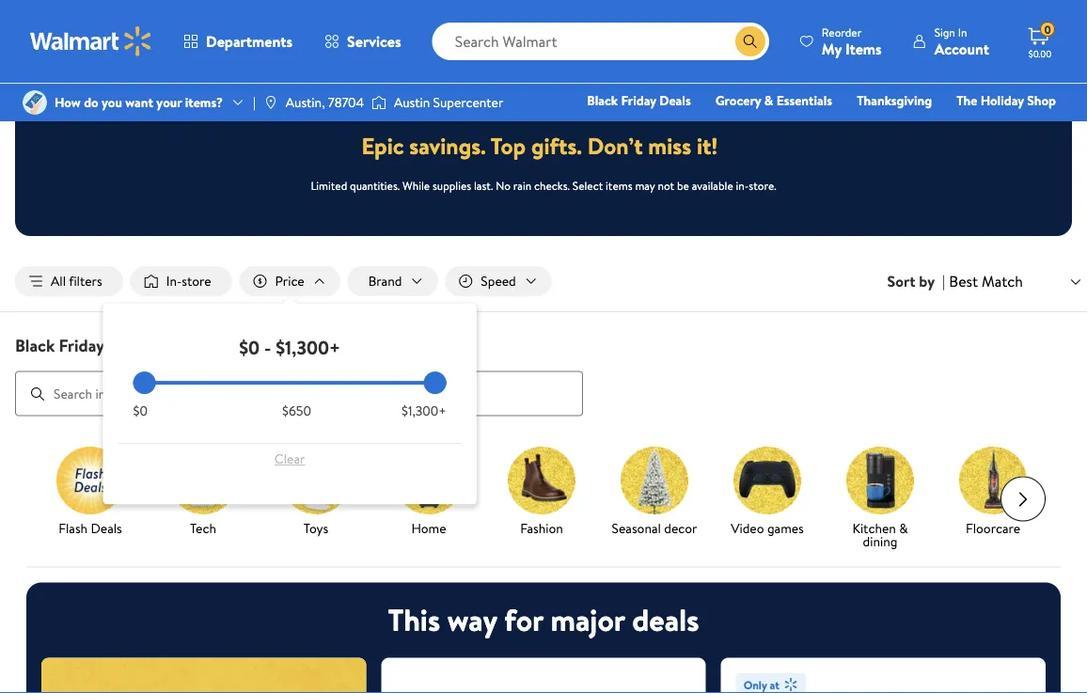 Task type: locate. For each thing, give the bounding box(es) containing it.
home
[[793, 118, 827, 136], [411, 519, 446, 537]]

|
[[253, 93, 256, 111], [942, 271, 945, 292]]

how
[[55, 93, 81, 111]]

friday down filters
[[59, 333, 104, 357]]

quantities.
[[350, 177, 400, 193]]

1 horizontal spatial black friday deals
[[587, 91, 691, 110]]

1 vertical spatial friday
[[59, 333, 104, 357]]

0 horizontal spatial $1,300+
[[276, 334, 340, 360]]

black up search image
[[15, 333, 55, 357]]

shop toys image
[[282, 446, 350, 514]]

& inside grocery & essentials link
[[764, 91, 773, 110]]

deals down in-store button
[[108, 333, 149, 357]]

black up finder
[[587, 91, 618, 110]]

& right grocery
[[764, 91, 773, 110]]

0 vertical spatial |
[[253, 93, 256, 111]]

epic
[[362, 130, 404, 162]]

deals right flash
[[91, 519, 122, 537]]

you
[[102, 93, 122, 111]]

in-store button
[[130, 266, 232, 296]]

1 horizontal spatial $1,300+
[[402, 402, 446, 420]]

one debit
[[992, 118, 1056, 136]]

| right items?
[[253, 93, 256, 111]]

$1,300+ up $1300 range field
[[276, 334, 340, 360]]

0 horizontal spatial home link
[[380, 446, 478, 538]]

shop
[[1027, 91, 1056, 110], [740, 118, 769, 136]]

home down the "shop home" image
[[411, 519, 446, 537]]

0 horizontal spatial shop
[[740, 118, 769, 136]]

deals up electronics link on the right
[[659, 91, 691, 110]]

black friday deals down filters
[[15, 333, 149, 357]]

1 vertical spatial fashion
[[520, 519, 563, 537]]

1 vertical spatial $0
[[133, 402, 148, 420]]

0 horizontal spatial home
[[411, 519, 446, 537]]

& for dining
[[899, 519, 908, 537]]

1 horizontal spatial home
[[793, 118, 827, 136]]

0 horizontal spatial friday
[[59, 333, 104, 357]]

friday up electronics link on the right
[[621, 91, 656, 110]]

deals inside flash deals link
[[91, 519, 122, 537]]

2 horizontal spatial  image
[[371, 93, 386, 112]]

search icon image
[[743, 34, 758, 49]]

2 vertical spatial deals
[[91, 519, 122, 537]]

shop fashion image
[[508, 446, 575, 514]]

1 vertical spatial fashion link
[[493, 446, 591, 538]]

departments button
[[167, 19, 309, 64]]

0 horizontal spatial  image
[[23, 90, 47, 115]]

seasonal
[[612, 519, 661, 537]]

1 horizontal spatial  image
[[263, 95, 278, 110]]

all
[[51, 272, 66, 290]]

do
[[84, 93, 98, 111]]

savings.
[[409, 130, 486, 162]]

1 horizontal spatial home link
[[784, 117, 836, 137]]

$0 for $0 - $1,300+
[[239, 334, 260, 360]]

1 horizontal spatial &
[[899, 519, 908, 537]]

0 horizontal spatial &
[[764, 91, 773, 110]]

deals inside black friday deals 'search field'
[[108, 333, 149, 357]]

store.
[[749, 177, 776, 193]]

home down essentials
[[793, 118, 827, 136]]

flash deals
[[58, 519, 122, 537]]

price button
[[239, 266, 340, 296]]

major
[[550, 599, 625, 641]]

$0 range field
[[133, 381, 446, 385]]

 image
[[23, 90, 47, 115], [371, 93, 386, 112], [263, 95, 278, 110]]

0 vertical spatial deals
[[659, 91, 691, 110]]

the holiday shop gift finder
[[541, 91, 1056, 136]]

0 vertical spatial $0
[[239, 334, 260, 360]]

0 horizontal spatial $0
[[133, 402, 148, 420]]

0 vertical spatial black friday deals
[[587, 91, 691, 110]]

fashion down thanksgiving
[[852, 118, 896, 136]]

seasonal decor
[[612, 519, 697, 537]]

Black Friday Deals search field
[[0, 333, 1087, 416]]

0 horizontal spatial black friday deals
[[15, 333, 149, 357]]

Search search field
[[432, 23, 769, 60]]

match
[[982, 271, 1023, 291]]

walmart image
[[30, 26, 152, 56]]

 image left austin,
[[263, 95, 278, 110]]

1 vertical spatial shop
[[740, 118, 769, 136]]

black friday deals
[[587, 91, 691, 110], [15, 333, 149, 357]]

1 horizontal spatial $0
[[239, 334, 260, 360]]

0 vertical spatial black
[[587, 91, 618, 110]]

flash
[[58, 519, 88, 537]]

video games
[[731, 519, 804, 537]]

1 vertical spatial &
[[899, 519, 908, 537]]

store
[[182, 272, 211, 290]]

| inside sort and filter section element
[[942, 271, 945, 292]]

brand button
[[348, 266, 438, 296]]

austin
[[394, 93, 430, 111]]

1 horizontal spatial fashion
[[852, 118, 896, 136]]

0 vertical spatial friday
[[621, 91, 656, 110]]

while
[[403, 177, 430, 193]]

0 vertical spatial shop
[[1027, 91, 1056, 110]]

kitchen
[[852, 519, 896, 537]]

shop right "toy" on the top of the page
[[740, 118, 769, 136]]

sort
[[887, 271, 915, 292]]

tech link
[[154, 446, 252, 538]]

& right the dining
[[899, 519, 908, 537]]

decor
[[664, 519, 697, 537]]

brand
[[368, 272, 402, 290]]

home link
[[784, 117, 836, 137], [380, 446, 478, 538]]

1 horizontal spatial fashion link
[[843, 117, 904, 137]]

fashion down shop fashion image
[[520, 519, 563, 537]]

registry
[[920, 118, 968, 136]]

1 horizontal spatial shop
[[1027, 91, 1056, 110]]

& inside kitchen & dining
[[899, 519, 908, 537]]

0 horizontal spatial black
[[15, 333, 55, 357]]

my
[[822, 38, 842, 59]]

toy shop
[[717, 118, 769, 136]]

Search in deals search field
[[15, 371, 583, 416]]

deals
[[632, 599, 699, 641]]

gift
[[541, 118, 564, 136]]

walmart black friday deals for days image
[[370, 60, 717, 107]]

Walmart Site-Wide search field
[[432, 23, 769, 60]]

shop kitchen & dining image
[[846, 446, 914, 514]]

this
[[388, 599, 440, 641]]

essentials
[[776, 91, 832, 110]]

don't
[[587, 130, 643, 162]]

video games link
[[718, 446, 816, 538]]

1 horizontal spatial black
[[587, 91, 618, 110]]

| right by
[[942, 271, 945, 292]]

 image left how
[[23, 90, 47, 115]]

$1,300+ up the "shop home" image
[[402, 402, 446, 420]]

black friday deals link
[[579, 90, 699, 110]]

0 horizontal spatial fashion
[[520, 519, 563, 537]]

$1,300+
[[276, 334, 340, 360], [402, 402, 446, 420]]

in-
[[166, 272, 182, 290]]

friday
[[621, 91, 656, 110], [59, 333, 104, 357]]

0 vertical spatial fashion link
[[843, 117, 904, 137]]

deals
[[659, 91, 691, 110], [108, 333, 149, 357], [91, 519, 122, 537]]

&
[[764, 91, 773, 110], [899, 519, 908, 537]]

1 vertical spatial |
[[942, 271, 945, 292]]

at
[[770, 677, 779, 693]]

1 vertical spatial black
[[15, 333, 55, 357]]

 image for how do you want your items?
[[23, 90, 47, 115]]

checks.
[[534, 177, 570, 193]]

0 vertical spatial $1,300+
[[276, 334, 340, 360]]

78704
[[328, 93, 364, 111]]

0 vertical spatial &
[[764, 91, 773, 110]]

0 horizontal spatial fashion link
[[493, 446, 591, 538]]

 image right "78704"
[[371, 93, 386, 112]]

1 vertical spatial black friday deals
[[15, 333, 149, 357]]

clear button
[[133, 444, 446, 474]]

1 horizontal spatial |
[[942, 271, 945, 292]]

in-store
[[166, 272, 211, 290]]

shop up debit
[[1027, 91, 1056, 110]]

black friday deals up electronics link on the right
[[587, 91, 691, 110]]

the
[[956, 91, 977, 110]]

flash deals link
[[41, 446, 139, 538]]

1 vertical spatial deals
[[108, 333, 149, 357]]

in
[[958, 24, 967, 40]]

how do you want your items?
[[55, 93, 223, 111]]



Task type: describe. For each thing, give the bounding box(es) containing it.
friday inside 'search field'
[[59, 333, 104, 357]]

items?
[[185, 93, 223, 111]]

1 vertical spatial home link
[[380, 446, 478, 538]]

$1300 range field
[[133, 381, 446, 385]]

& for essentials
[[764, 91, 773, 110]]

black inside 'search field'
[[15, 333, 55, 357]]

items
[[606, 177, 632, 193]]

$0.00
[[1028, 47, 1051, 60]]

thanksgiving
[[857, 91, 932, 110]]

0
[[1044, 21, 1051, 37]]

thanksgiving link
[[848, 90, 940, 110]]

epic savings. top gifts. don't miss it!
[[362, 130, 718, 162]]

may
[[635, 177, 655, 193]]

0 vertical spatial fashion
[[852, 118, 896, 136]]

0 vertical spatial home
[[793, 118, 827, 136]]

best match button
[[945, 269, 1087, 294]]

speed
[[481, 272, 516, 290]]

gift finder link
[[533, 117, 613, 137]]

the holiday shop link
[[948, 90, 1064, 110]]

it!
[[697, 130, 718, 162]]

grocery
[[715, 91, 761, 110]]

1 vertical spatial $1,300+
[[402, 402, 446, 420]]

sort by |
[[887, 271, 945, 292]]

want
[[125, 93, 153, 111]]

sort and filter section element
[[0, 251, 1087, 311]]

limited quantities. while supplies last. no rain checks. select items may not be available in-store.
[[311, 177, 776, 193]]

0 horizontal spatial |
[[253, 93, 256, 111]]

filters
[[69, 272, 102, 290]]

only at
[[743, 677, 779, 693]]

supplies
[[433, 177, 471, 193]]

toy
[[717, 118, 736, 136]]

items
[[845, 38, 882, 59]]

limited
[[311, 177, 347, 193]]

all filters
[[51, 272, 102, 290]]

reorder my items
[[822, 24, 882, 59]]

grocery & essentials link
[[707, 90, 841, 110]]

holiday
[[980, 91, 1024, 110]]

next slide for chipmodulewithimages list image
[[1001, 476, 1046, 521]]

shop seasonal image
[[621, 446, 688, 514]]

austin, 78704
[[286, 93, 364, 111]]

electronics link
[[621, 117, 701, 137]]

shop home image
[[395, 446, 463, 514]]

games
[[767, 519, 804, 537]]

only
[[743, 677, 767, 693]]

your
[[156, 93, 182, 111]]

video
[[731, 519, 764, 537]]

sign
[[934, 24, 955, 40]]

austin,
[[286, 93, 325, 111]]

tech
[[190, 519, 216, 537]]

flash deals image
[[56, 446, 124, 514]]

finder
[[567, 118, 605, 136]]

kitchen & dining link
[[831, 446, 929, 552]]

deals inside "black friday deals" link
[[659, 91, 691, 110]]

select
[[572, 177, 603, 193]]

clear
[[274, 450, 305, 468]]

debit
[[1024, 118, 1056, 136]]

$0 for $0
[[133, 402, 148, 420]]

sign in account
[[934, 24, 989, 59]]

not
[[658, 177, 674, 193]]

registry link
[[912, 117, 976, 137]]

toys
[[304, 519, 328, 537]]

floorcare
[[966, 519, 1020, 537]]

kitchen & dining
[[852, 519, 908, 550]]

electronics
[[629, 118, 693, 136]]

for
[[504, 599, 543, 641]]

rain
[[513, 177, 531, 193]]

shop video games image
[[733, 446, 801, 514]]

available
[[692, 177, 733, 193]]

0 vertical spatial home link
[[784, 117, 836, 137]]

$650
[[282, 402, 311, 420]]

by
[[919, 271, 935, 292]]

1 vertical spatial home
[[411, 519, 446, 537]]

supercenter
[[433, 93, 503, 111]]

account
[[934, 38, 989, 59]]

last.
[[474, 177, 493, 193]]

grocery & essentials
[[715, 91, 832, 110]]

shop tech image
[[169, 446, 237, 514]]

austin supercenter
[[394, 93, 503, 111]]

one debit link
[[984, 117, 1064, 137]]

price
[[275, 272, 304, 290]]

shop inside toy shop link
[[740, 118, 769, 136]]

be
[[677, 177, 689, 193]]

services
[[347, 31, 401, 52]]

seasonal decor link
[[606, 446, 703, 538]]

 image for austin, 78704
[[263, 95, 278, 110]]

way
[[447, 599, 497, 641]]

 image for austin supercenter
[[371, 93, 386, 112]]

services button
[[309, 19, 417, 64]]

toy shop link
[[709, 117, 777, 137]]

gifts.
[[531, 130, 582, 162]]

floorcare link
[[944, 446, 1042, 538]]

miss
[[648, 130, 691, 162]]

all filters button
[[15, 266, 123, 296]]

shop floorcare image
[[959, 446, 1027, 514]]

search image
[[30, 386, 45, 401]]

in-
[[736, 177, 749, 193]]

$0 - $1,300+
[[239, 334, 340, 360]]

black friday deals inside 'search field'
[[15, 333, 149, 357]]

toys link
[[267, 446, 365, 538]]

1 horizontal spatial friday
[[621, 91, 656, 110]]

shop inside the holiday shop gift finder
[[1027, 91, 1056, 110]]



Task type: vqa. For each thing, say whether or not it's contained in the screenshot.
left $0
yes



